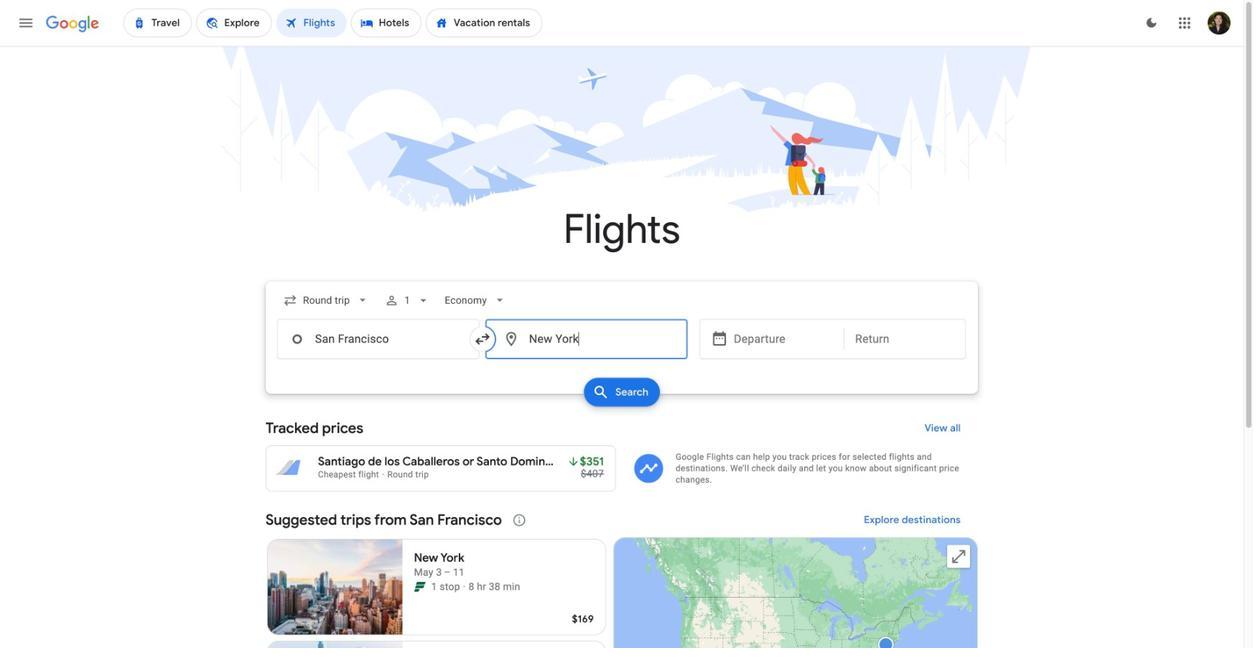 Task type: describe. For each thing, give the bounding box(es) containing it.
main menu image
[[17, 14, 34, 32]]

change appearance image
[[1135, 6, 1170, 40]]

Departure text field
[[734, 320, 833, 359]]

Where to? text field
[[486, 319, 688, 359]]

suggested trips from san francisco region
[[266, 503, 979, 648]]

frontier image
[[414, 581, 426, 593]]

swap origin and destination. image
[[474, 331, 491, 348]]

169 US dollars text field
[[572, 613, 594, 626]]

Where from? text field
[[277, 319, 480, 359]]

407 US dollars text field
[[581, 468, 604, 480]]



Task type: vqa. For each thing, say whether or not it's contained in the screenshot.
Explore for Explore destinations
no



Task type: locate. For each thing, give the bounding box(es) containing it.
None field
[[277, 283, 376, 318], [439, 283, 513, 318], [277, 283, 376, 318], [439, 283, 513, 318]]

351 US dollars text field
[[580, 455, 604, 469]]

Return text field
[[856, 320, 955, 359]]

 image
[[463, 580, 466, 594]]

tracked prices region
[[266, 411, 979, 491]]

Flight search field
[[254, 282, 990, 411]]



